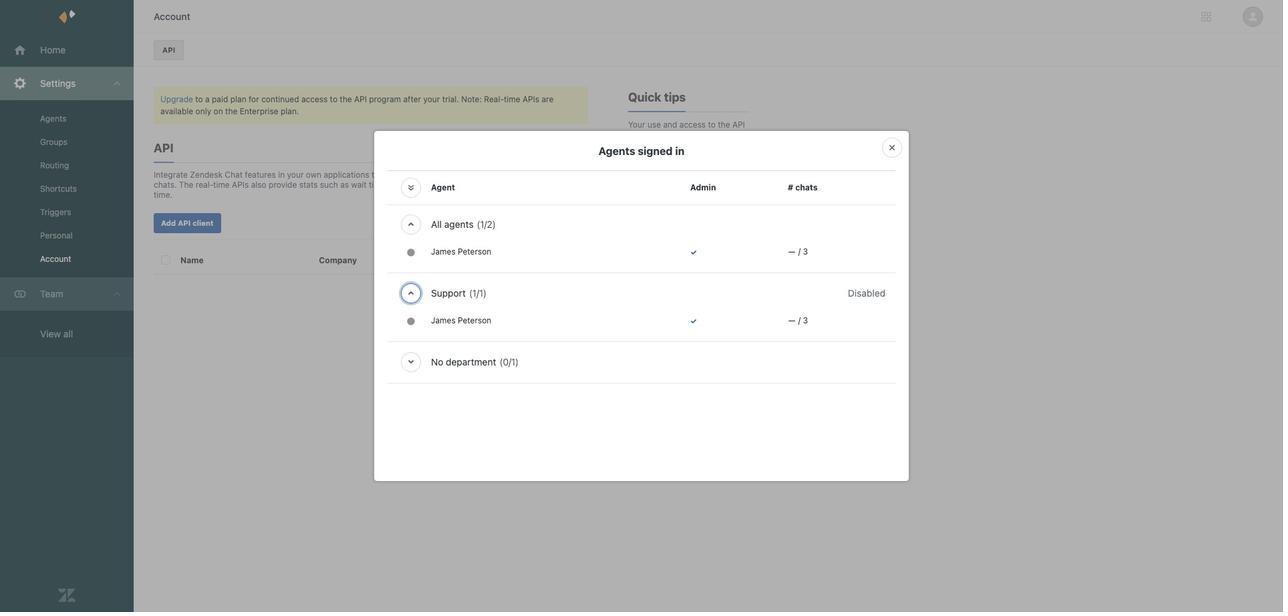Task type: describe. For each thing, give the bounding box(es) containing it.
the down the plan
[[225, 106, 238, 116]]

zendesk terms and conditions link
[[628, 250, 745, 260]]

restrictions,
[[662, 156, 707, 166]]

the down conditioned in the right top of the page
[[711, 144, 723, 154]]

enterprise
[[240, 106, 279, 116]]

api inside if zendesk believes that you have or attempted to violate any term, condition, or the spirit of these policies or agreements, your right to access and use the api may be temporarily or permanently revoked.
[[703, 356, 716, 366]]

routing
[[40, 160, 69, 170]]

with inside your use and access to the api is expressly conditioned on your compliance with the policies, restrictions, and other provisions related to the api set forth in our
[[693, 144, 709, 154]]

chat
[[225, 170, 243, 180]]

also inside integrate zendesk chat features in your own applications to create agents, update visitor information, or delete chats. the real-time apis also provide stats such as wait times, number of online agents, or chat duration in real- time.
[[251, 180, 267, 190]]

no
[[431, 356, 443, 368]]

agents
[[444, 219, 474, 230]]

or up term,
[[648, 308, 656, 318]]

to a paid plan for continued access to the api program after your trial. note: real-time apis are available only on the enterprise plan.
[[160, 94, 554, 116]]

in up if at the left of page
[[628, 274, 635, 284]]

right
[[697, 344, 714, 354]]

or left delete
[[540, 170, 547, 180]]

time.
[[154, 190, 173, 200]]

other inside and the other documentation we provide you.
[[720, 192, 740, 202]]

personal
[[40, 231, 73, 241]]

admin
[[691, 182, 716, 193]]

learn
[[663, 380, 684, 390]]

to left a
[[195, 94, 203, 104]]

compliance
[[647, 144, 691, 154]]

peterson for 1/1
[[458, 316, 492, 326]]

note:
[[461, 94, 482, 104]]

) for 0/1
[[515, 356, 519, 368]]

your inside if zendesk believes that you have or attempted to violate any term, condition, or the spirit of these policies or agreements, your right to access and use the api may be temporarily or permanently revoked.
[[678, 344, 694, 354]]

and inside api restrictions and responsibilities
[[735, 180, 749, 190]]

chat
[[501, 180, 517, 190]]

integrate zendesk chat features in your own applications to create agents, update visitor information, or delete chats. the real-time apis also provide stats such as wait times, number of online agents, or chat duration in real- time.
[[154, 170, 580, 200]]

tips
[[664, 90, 686, 104]]

your inside integrate zendesk chat features in your own applications to create agents, update visitor information, or delete chats. the real-time apis also provide stats such as wait times, number of online agents, or chat duration in real- time.
[[287, 170, 304, 180]]

must
[[645, 226, 663, 236]]

provide inside and the other documentation we provide you.
[[700, 204, 729, 214]]

duration
[[519, 180, 551, 190]]

have
[[628, 308, 646, 318]]

and inside if zendesk believes that you have or attempted to violate any term, condition, or the spirit of these policies or agreements, your right to access and use the api may be temporarily or permanently revoked.
[[657, 356, 671, 366]]

in up related
[[675, 145, 685, 157]]

any
[[628, 320, 642, 330]]

,
[[746, 262, 748, 272]]

no department ( 0/1 )
[[431, 356, 519, 368]]

in up "conditions"
[[708, 238, 714, 248]]

you must also comply with the restrictions set forth in the zendesk terms and conditions , in all uses of the api.
[[628, 226, 748, 284]]

the left program
[[340, 94, 352, 104]]

paid
[[212, 94, 228, 104]]

be
[[736, 356, 746, 366]]

continued
[[261, 94, 299, 104]]

responsibilities
[[628, 192, 687, 202]]

uses
[[648, 274, 666, 284]]

these
[[660, 332, 681, 342]]

policies
[[683, 332, 712, 342]]

access inside your use and access to the api is expressly conditioned on your compliance with the policies, restrictions, and other provisions related to the api set forth in our
[[680, 120, 706, 130]]

policies,
[[628, 156, 660, 166]]

a
[[205, 94, 210, 104]]

chats
[[796, 182, 818, 193]]

you
[[721, 296, 735, 306]]

to up restrictions
[[698, 168, 705, 178]]

your
[[628, 120, 645, 130]]

1 horizontal spatial agents,
[[460, 180, 488, 190]]

more
[[686, 380, 706, 390]]

trial.
[[442, 94, 459, 104]]

client id
[[458, 255, 492, 265]]

the down 'violate'
[[716, 320, 728, 330]]

the up "conditions"
[[717, 238, 729, 248]]

our
[[658, 180, 670, 190]]

api restrictions and responsibilities link
[[628, 180, 749, 202]]

― for 1/2
[[788, 247, 796, 257]]

add api client button
[[154, 213, 221, 233]]

chats.
[[154, 180, 177, 190]]

all inside you must also comply with the restrictions set forth in the zendesk terms and conditions , in all uses of the api.
[[637, 274, 646, 284]]

update
[[438, 170, 464, 180]]

api restrictions and responsibilities
[[628, 180, 749, 202]]

zendesk inside you must also comply with the restrictions set forth in the zendesk terms and conditions , in all uses of the api.
[[628, 250, 661, 260]]

0 vertical spatial account
[[154, 11, 190, 22]]

create
[[382, 170, 405, 180]]

quick
[[628, 90, 662, 104]]

the down you.
[[731, 226, 743, 236]]

settings
[[40, 78, 76, 89]]

program
[[369, 94, 401, 104]]

and inside you must also comply with the restrictions set forth in the zendesk terms and conditions , in all uses of the api.
[[689, 250, 703, 260]]

in right features in the left top of the page
[[278, 170, 285, 180]]

if zendesk believes that you have or attempted to violate any term, condition, or the spirit of these policies or agreements, your right to access and use the api may be temporarily or permanently revoked.
[[628, 296, 746, 390]]

violate
[[710, 308, 735, 318]]

of inside if zendesk believes that you have or attempted to violate any term, condition, or the spirit of these policies or agreements, your right to access and use the api may be temporarily or permanently revoked.
[[650, 332, 657, 342]]

or up learn
[[674, 368, 681, 378]]

1/2
[[480, 219, 493, 230]]

view all
[[40, 328, 73, 340]]

3 for 1/2
[[803, 247, 808, 257]]

0 horizontal spatial agents,
[[408, 170, 436, 180]]

stats
[[299, 180, 318, 190]]

integrate
[[154, 170, 188, 180]]

other inside your use and access to the api is expressly conditioned on your compliance with the policies, restrictions, and other provisions related to the api set forth in our
[[726, 156, 746, 166]]

api inside to a paid plan for continued access to the api program after your trial. note: real-time apis are available only on the enterprise plan.
[[354, 94, 367, 104]]

and up restrictions
[[709, 156, 723, 166]]

real-
[[484, 94, 504, 104]]

related
[[669, 168, 696, 178]]

api inside button
[[162, 45, 175, 54]]

support ( 1/1 )
[[431, 287, 487, 299]]

view
[[40, 328, 61, 340]]

/ for 1/2
[[798, 247, 801, 257]]

peterson for 1/2
[[458, 247, 492, 257]]

home
[[40, 44, 66, 55]]

zendesk for integrate
[[190, 170, 223, 180]]

department
[[446, 356, 496, 368]]

upgrade link
[[160, 94, 193, 104]]

terms
[[663, 250, 686, 260]]

― / 3 for 1/1
[[788, 316, 808, 326]]

― / 3 for 1/2
[[788, 247, 808, 257]]

attempted
[[658, 308, 697, 318]]

conditioned
[[675, 132, 719, 142]]

of inside you must also comply with the restrictions set forth in the zendesk terms and conditions , in all uses of the api.
[[668, 274, 676, 284]]

agent
[[431, 182, 455, 193]]

triggers
[[40, 207, 71, 217]]

3 for 1/1
[[803, 316, 808, 326]]

id
[[484, 255, 492, 265]]

is
[[628, 132, 635, 142]]

● for all agents
[[407, 247, 415, 258]]

time inside to a paid plan for continued access to the api program after your trial. note: real-time apis are available only on the enterprise plan.
[[504, 94, 520, 104]]

― for 1/1
[[788, 316, 796, 326]]



Task type: vqa. For each thing, say whether or not it's contained in the screenshot.
Settings
yes



Task type: locate. For each thing, give the bounding box(es) containing it.
2 vertical spatial access
[[628, 356, 655, 366]]

use inside if zendesk believes that you have or attempted to violate any term, condition, or the spirit of these policies or agreements, your right to access and use the api may be temporarily or permanently revoked.
[[673, 356, 687, 366]]

0 vertical spatial other
[[726, 156, 746, 166]]

zendesk for if
[[636, 296, 668, 306]]

on inside to a paid plan for continued access to the api program after your trial. note: real-time apis are available only on the enterprise plan.
[[214, 106, 223, 116]]

features
[[245, 170, 276, 180]]

to left the create at the top left of page
[[372, 170, 379, 180]]

) right department
[[515, 356, 519, 368]]

0 vertical spatial 3
[[803, 247, 808, 257]]

account up api button on the left top of the page
[[154, 11, 190, 22]]

0 horizontal spatial also
[[251, 180, 267, 190]]

the down restrictions
[[706, 192, 718, 202]]

forth down comply
[[687, 238, 706, 248]]

add
[[161, 219, 176, 227]]

also
[[251, 180, 267, 190], [666, 226, 681, 236]]

●
[[407, 247, 415, 258], [407, 316, 415, 327]]

james peterson for all agents
[[431, 247, 492, 257]]

your left trial.
[[423, 94, 440, 104]]

0 vertical spatial zendesk
[[190, 170, 223, 180]]

and up the expressly at top
[[663, 120, 677, 130]]

other up restrictions
[[726, 156, 746, 166]]

and up we
[[690, 192, 704, 202]]

comply
[[683, 226, 711, 236]]

0 vertical spatial ●
[[407, 247, 415, 258]]

0 vertical spatial agents
[[40, 114, 66, 124]]

apis
[[523, 94, 540, 104], [232, 180, 249, 190]]

1 vertical spatial on
[[722, 132, 731, 142]]

2 / from the top
[[798, 316, 801, 326]]

0 vertical spatial )
[[493, 219, 496, 230]]

all
[[431, 219, 442, 230]]

disabled
[[848, 287, 886, 299]]

all right view
[[63, 328, 73, 340]]

1 vertical spatial account
[[40, 254, 71, 264]]

0 horizontal spatial apis
[[232, 180, 249, 190]]

with down conditioned in the right top of the page
[[693, 144, 709, 154]]

shortcuts
[[40, 184, 77, 194]]

/
[[798, 247, 801, 257], [798, 316, 801, 326]]

0 horizontal spatial forth
[[628, 180, 647, 190]]

access inside if zendesk believes that you have or attempted to violate any term, condition, or the spirit of these policies or agreements, your right to access and use the api may be temporarily or permanently revoked.
[[628, 356, 655, 366]]

1 horizontal spatial apis
[[523, 94, 540, 104]]

1 vertical spatial (
[[469, 287, 473, 299]]

1 vertical spatial peterson
[[458, 316, 492, 326]]

forth down provisions
[[628, 180, 647, 190]]

/ for 1/1
[[798, 316, 801, 326]]

in left our
[[649, 180, 656, 190]]

2 horizontal spatial of
[[668, 274, 676, 284]]

temporarily
[[628, 368, 671, 378]]

0 vertical spatial ―
[[788, 247, 796, 257]]

1 real- from the left
[[196, 180, 213, 190]]

also inside you must also comply with the restrictions set forth in the zendesk terms and conditions , in all uses of the api.
[[666, 226, 681, 236]]

0 vertical spatial (
[[477, 219, 480, 230]]

2 peterson from the top
[[458, 316, 492, 326]]

expressly
[[637, 132, 673, 142]]

0 vertical spatial peterson
[[458, 247, 492, 257]]

1 vertical spatial provide
[[700, 204, 729, 214]]

1 vertical spatial agents
[[599, 145, 635, 157]]

0 vertical spatial access
[[301, 94, 328, 104]]

1 vertical spatial )
[[483, 287, 487, 299]]

use
[[648, 120, 661, 130], [673, 356, 687, 366]]

1 horizontal spatial (
[[477, 219, 480, 230]]

1/1
[[473, 287, 483, 299]]

1 vertical spatial /
[[798, 316, 801, 326]]

zendesk products image
[[1202, 12, 1211, 21]]

1 vertical spatial 3
[[803, 316, 808, 326]]

0 vertical spatial provide
[[269, 180, 297, 190]]

conditions
[[705, 250, 745, 260]]

provide left stats
[[269, 180, 297, 190]]

restrictions
[[687, 180, 732, 190]]

1 ― from the top
[[788, 247, 796, 257]]

api inside button
[[178, 219, 191, 227]]

1 vertical spatial set
[[673, 238, 685, 248]]

1 horizontal spatial provide
[[700, 204, 729, 214]]

zendesk down restrictions
[[628, 250, 661, 260]]

2 vertical spatial (
[[500, 356, 503, 368]]

1 horizontal spatial with
[[713, 226, 729, 236]]

after
[[403, 94, 421, 104]]

1 vertical spatial james
[[431, 316, 456, 326]]

0 horizontal spatial (
[[469, 287, 473, 299]]

the
[[340, 94, 352, 104], [225, 106, 238, 116], [718, 120, 730, 130], [711, 144, 723, 154], [708, 168, 720, 178], [706, 192, 718, 202], [731, 226, 743, 236], [717, 238, 729, 248], [678, 274, 690, 284], [716, 320, 728, 330], [689, 356, 701, 366]]

condition,
[[666, 320, 704, 330]]

0 vertical spatial all
[[637, 274, 646, 284]]

use inside your use and access to the api is expressly conditioned on your compliance with the policies, restrictions, and other provisions related to the api set forth in our
[[648, 120, 661, 130]]

james down support
[[431, 316, 456, 326]]

real- right duration
[[562, 180, 580, 190]]

( right support
[[469, 287, 473, 299]]

james left client
[[431, 247, 456, 257]]

0 vertical spatial apis
[[523, 94, 540, 104]]

signed
[[638, 145, 673, 157]]

0 vertical spatial with
[[693, 144, 709, 154]]

1 vertical spatial of
[[668, 274, 676, 284]]

of down term,
[[650, 332, 657, 342]]

other up you.
[[720, 192, 740, 202]]

the inside and the other documentation we provide you.
[[706, 192, 718, 202]]

permanently
[[684, 368, 731, 378]]

if
[[628, 296, 633, 306]]

your inside your use and access to the api is expressly conditioned on your compliance with the policies, restrictions, and other provisions related to the api set forth in our
[[628, 144, 645, 154]]

time left the are
[[504, 94, 520, 104]]

the up conditioned in the right top of the page
[[718, 120, 730, 130]]

provide inside integrate zendesk chat features in your own applications to create agents, update visitor information, or delete chats. the real-time apis also provide stats such as wait times, number of online agents, or chat duration in real- time.
[[269, 180, 297, 190]]

provide
[[269, 180, 297, 190], [700, 204, 729, 214]]

or up the right
[[714, 332, 722, 342]]

james peterson down the 'all agents ( 1/2 )'
[[431, 247, 492, 257]]

access inside to a paid plan for continued access to the api program after your trial. note: real-time apis are available only on the enterprise plan.
[[301, 94, 328, 104]]

1 vertical spatial james peterson
[[431, 316, 492, 326]]

0 vertical spatial on
[[214, 106, 223, 116]]

1 vertical spatial forth
[[687, 238, 706, 248]]

james for all agents
[[431, 247, 456, 257]]

0/1
[[503, 356, 515, 368]]

api.
[[692, 274, 707, 284]]

that
[[704, 296, 719, 306]]

2 3 from the top
[[803, 316, 808, 326]]

1 vertical spatial ―
[[788, 316, 796, 326]]

own
[[306, 170, 322, 180]]

wait
[[351, 180, 367, 190]]

may
[[718, 356, 734, 366]]

and inside and the other documentation we provide you.
[[690, 192, 704, 202]]

james for support
[[431, 316, 456, 326]]

1 vertical spatial all
[[63, 328, 73, 340]]

1 horizontal spatial of
[[650, 332, 657, 342]]

0 vertical spatial james peterson
[[431, 247, 492, 257]]

1 horizontal spatial also
[[666, 226, 681, 236]]

of left online
[[425, 180, 433, 190]]

your left own
[[287, 170, 304, 180]]

revoked.
[[628, 380, 661, 390]]

0 horizontal spatial agents
[[40, 114, 66, 124]]

upgrade
[[160, 94, 193, 104]]

information,
[[492, 170, 537, 180]]

2 horizontal spatial access
[[680, 120, 706, 130]]

to up conditioned in the right top of the page
[[708, 120, 716, 130]]

learn more link
[[663, 380, 706, 390]]

1 horizontal spatial agents
[[599, 145, 635, 157]]

2 ― from the top
[[788, 316, 796, 326]]

0 horizontal spatial account
[[40, 254, 71, 264]]

on down paid
[[214, 106, 223, 116]]

with right comply
[[713, 226, 729, 236]]

1 horizontal spatial set
[[737, 168, 749, 178]]

in inside your use and access to the api is expressly conditioned on your compliance with the policies, restrictions, and other provisions related to the api set forth in our
[[649, 180, 656, 190]]

( right agents
[[477, 219, 480, 230]]

provide right we
[[700, 204, 729, 214]]

1 horizontal spatial )
[[493, 219, 496, 230]]

such
[[320, 180, 338, 190]]

available
[[160, 106, 193, 116]]

peterson down the 'all agents ( 1/2 )'
[[458, 247, 492, 257]]

or
[[540, 170, 547, 180], [491, 180, 498, 190], [648, 308, 656, 318], [706, 320, 714, 330], [714, 332, 722, 342], [674, 368, 681, 378]]

zendesk left chat
[[190, 170, 223, 180]]

access up conditioned in the right top of the page
[[680, 120, 706, 130]]

and up you.
[[735, 180, 749, 190]]

and down agreements, at the bottom of the page
[[657, 356, 671, 366]]

0 horizontal spatial real-
[[196, 180, 213, 190]]

0 horizontal spatial set
[[673, 238, 685, 248]]

delete
[[550, 170, 573, 180]]

of right uses at right
[[668, 274, 676, 284]]

peterson down 1/1
[[458, 316, 492, 326]]

also right chat
[[251, 180, 267, 190]]

only
[[196, 106, 211, 116]]

1 vertical spatial also
[[666, 226, 681, 236]]

groups
[[40, 137, 68, 147]]

to up may
[[716, 344, 724, 354]]

( for agents
[[477, 219, 480, 230]]

use up the expressly at top
[[648, 120, 661, 130]]

real-
[[196, 180, 213, 190], [562, 180, 580, 190]]

1 james peterson from the top
[[431, 247, 492, 257]]

1 ― / 3 from the top
[[788, 247, 808, 257]]

1 vertical spatial ― / 3
[[788, 316, 808, 326]]

1 vertical spatial with
[[713, 226, 729, 236]]

) down id
[[483, 287, 487, 299]]

zendesk inside integrate zendesk chat features in your own applications to create agents, update visitor information, or delete chats. the real-time apis also provide stats such as wait times, number of online agents, or chat duration in real- time.
[[190, 170, 223, 180]]

agents up groups
[[40, 114, 66, 124]]

0 horizontal spatial of
[[425, 180, 433, 190]]

apis inside to a paid plan for continued access to the api program after your trial. note: real-time apis are available only on the enterprise plan.
[[523, 94, 540, 104]]

2 james peterson from the top
[[431, 316, 492, 326]]

believes
[[670, 296, 701, 306]]

the
[[179, 180, 193, 190]]

set inside your use and access to the api is expressly conditioned on your compliance with the policies, restrictions, and other provisions related to the api set forth in our
[[737, 168, 749, 178]]

your use and access to the api is expressly conditioned on your compliance with the policies, restrictions, and other provisions related to the api set forth in our
[[628, 120, 749, 190]]

0 horizontal spatial provide
[[269, 180, 297, 190]]

to left program
[[330, 94, 338, 104]]

also right must
[[666, 226, 681, 236]]

time inside integrate zendesk chat features in your own applications to create agents, update visitor information, or delete chats. the real-time apis also provide stats such as wait times, number of online agents, or chat duration in real- time.
[[213, 180, 230, 190]]

―
[[788, 247, 796, 257], [788, 316, 796, 326]]

your down is
[[628, 144, 645, 154]]

0 vertical spatial set
[[737, 168, 749, 178]]

1 vertical spatial ●
[[407, 316, 415, 327]]

the left api.
[[678, 274, 690, 284]]

0 vertical spatial /
[[798, 247, 801, 257]]

1 horizontal spatial on
[[722, 132, 731, 142]]

james peterson down support ( 1/1 )
[[431, 316, 492, 326]]

or down 'violate'
[[706, 320, 714, 330]]

0 vertical spatial ― / 3
[[788, 247, 808, 257]]

in right duration
[[553, 180, 560, 190]]

1 3 from the top
[[803, 247, 808, 257]]

client
[[193, 219, 214, 227]]

2 james from the top
[[431, 316, 456, 326]]

learn more
[[663, 380, 706, 390]]

real- right the
[[196, 180, 213, 190]]

set up terms
[[673, 238, 685, 248]]

1 horizontal spatial time
[[504, 94, 520, 104]]

1 vertical spatial use
[[673, 356, 687, 366]]

#
[[788, 182, 794, 193]]

to down that
[[700, 308, 707, 318]]

access up 'temporarily'
[[628, 356, 655, 366]]

apis inside integrate zendesk chat features in your own applications to create agents, update visitor information, or delete chats. the real-time apis also provide stats such as wait times, number of online agents, or chat duration in real- time.
[[232, 180, 249, 190]]

1 vertical spatial access
[[680, 120, 706, 130]]

time right the
[[213, 180, 230, 190]]

0 vertical spatial also
[[251, 180, 267, 190]]

0 vertical spatial james
[[431, 247, 456, 257]]

0 horizontal spatial with
[[693, 144, 709, 154]]

api inside api restrictions and responsibilities
[[672, 180, 685, 190]]

times,
[[369, 180, 392, 190]]

forth inside you must also comply with the restrictions set forth in the zendesk terms and conditions , in all uses of the api.
[[687, 238, 706, 248]]

agents for agents
[[40, 114, 66, 124]]

1 horizontal spatial forth
[[687, 238, 706, 248]]

james peterson for support
[[431, 316, 492, 326]]

number
[[394, 180, 423, 190]]

0 vertical spatial use
[[648, 120, 661, 130]]

zendesk inside if zendesk believes that you have or attempted to violate any term, condition, or the spirit of these policies or agreements, your right to access and use the api may be temporarily or permanently revoked.
[[636, 296, 668, 306]]

we
[[687, 204, 698, 214]]

apis left the are
[[523, 94, 540, 104]]

with
[[693, 144, 709, 154], [713, 226, 729, 236]]

applications
[[324, 170, 369, 180]]

2 real- from the left
[[562, 180, 580, 190]]

account down personal
[[40, 254, 71, 264]]

spirit
[[628, 332, 647, 342]]

apis right the
[[232, 180, 249, 190]]

0 vertical spatial time
[[504, 94, 520, 104]]

company
[[319, 255, 357, 265]]

2 ● from the top
[[407, 316, 415, 327]]

the up restrictions
[[708, 168, 720, 178]]

visitor
[[467, 170, 490, 180]]

2 vertical spatial of
[[650, 332, 657, 342]]

1 / from the top
[[798, 247, 801, 257]]

2 horizontal spatial )
[[515, 356, 519, 368]]

0 horizontal spatial access
[[301, 94, 328, 104]]

) for 1/2
[[493, 219, 496, 230]]

1 horizontal spatial real-
[[562, 180, 580, 190]]

or left chat
[[491, 180, 498, 190]]

1 vertical spatial other
[[720, 192, 740, 202]]

set up you.
[[737, 168, 749, 178]]

0 vertical spatial forth
[[628, 180, 647, 190]]

0 horizontal spatial use
[[648, 120, 661, 130]]

( right department
[[500, 356, 503, 368]]

quick tips
[[628, 90, 686, 104]]

1 vertical spatial zendesk
[[628, 250, 661, 260]]

2 vertical spatial )
[[515, 356, 519, 368]]

2 horizontal spatial (
[[500, 356, 503, 368]]

use up learn more
[[673, 356, 687, 366]]

1 horizontal spatial account
[[154, 11, 190, 22]]

your down policies
[[678, 344, 694, 354]]

( for department
[[500, 356, 503, 368]]

of inside integrate zendesk chat features in your own applications to create agents, update visitor information, or delete chats. the real-time apis also provide stats such as wait times, number of online agents, or chat duration in real- time.
[[425, 180, 433, 190]]

# chats
[[788, 182, 818, 193]]

1 horizontal spatial use
[[673, 356, 687, 366]]

your
[[423, 94, 440, 104], [628, 144, 645, 154], [287, 170, 304, 180], [678, 344, 694, 354]]

your inside to a paid plan for continued access to the api program after your trial. note: real-time apis are available only on the enterprise plan.
[[423, 94, 440, 104]]

client
[[458, 255, 481, 265]]

0 vertical spatial of
[[425, 180, 433, 190]]

0 horizontal spatial all
[[63, 328, 73, 340]]

and
[[663, 120, 677, 130], [709, 156, 723, 166], [735, 180, 749, 190], [690, 192, 704, 202], [689, 250, 703, 260], [657, 356, 671, 366]]

provisions
[[628, 168, 667, 178]]

agents, right online
[[460, 180, 488, 190]]

to inside integrate zendesk chat features in your own applications to create agents, update visitor information, or delete chats. the real-time apis also provide stats such as wait times, number of online agents, or chat duration in real- time.
[[372, 170, 379, 180]]

api
[[162, 45, 175, 54], [354, 94, 367, 104], [733, 120, 745, 130], [154, 141, 174, 155], [722, 168, 735, 178], [672, 180, 685, 190], [178, 219, 191, 227], [703, 356, 716, 366]]

1 horizontal spatial access
[[628, 356, 655, 366]]

for
[[249, 94, 259, 104]]

all left uses at right
[[637, 274, 646, 284]]

on
[[214, 106, 223, 116], [722, 132, 731, 142]]

1 ● from the top
[[407, 247, 415, 258]]

2 ― / 3 from the top
[[788, 316, 808, 326]]

) right agents
[[493, 219, 496, 230]]

access
[[301, 94, 328, 104], [680, 120, 706, 130], [628, 356, 655, 366]]

1 james from the top
[[431, 247, 456, 257]]

1 vertical spatial time
[[213, 180, 230, 190]]

2 vertical spatial zendesk
[[636, 296, 668, 306]]

on right conditioned in the right top of the page
[[722, 132, 731, 142]]

access right the continued at the left of the page
[[301, 94, 328, 104]]

the down the right
[[689, 356, 701, 366]]

with inside you must also comply with the restrictions set forth in the zendesk terms and conditions , in all uses of the api.
[[713, 226, 729, 236]]

● for support
[[407, 316, 415, 327]]

1 peterson from the top
[[458, 247, 492, 257]]

0 horizontal spatial on
[[214, 106, 223, 116]]

1 horizontal spatial all
[[637, 274, 646, 284]]

on inside your use and access to the api is expressly conditioned on your compliance with the policies, restrictions, and other provisions related to the api set forth in our
[[722, 132, 731, 142]]

zendesk up have
[[636, 296, 668, 306]]

and right terms
[[689, 250, 703, 260]]

1 vertical spatial apis
[[232, 180, 249, 190]]

agents, up agent
[[408, 170, 436, 180]]

term,
[[644, 320, 664, 330]]

0 horizontal spatial time
[[213, 180, 230, 190]]

)
[[493, 219, 496, 230], [483, 287, 487, 299], [515, 356, 519, 368]]

agents down is
[[599, 145, 635, 157]]

agents for agents signed in
[[599, 145, 635, 157]]

you
[[628, 226, 642, 236]]

to
[[195, 94, 203, 104], [330, 94, 338, 104], [708, 120, 716, 130], [698, 168, 705, 178], [372, 170, 379, 180], [700, 308, 707, 318], [716, 344, 724, 354]]

account
[[154, 11, 190, 22], [40, 254, 71, 264]]

set inside you must also comply with the restrictions set forth in the zendesk terms and conditions , in all uses of the api.
[[673, 238, 685, 248]]

add api client
[[161, 219, 214, 227]]

forth inside your use and access to the api is expressly conditioned on your compliance with the policies, restrictions, and other provisions related to the api set forth in our
[[628, 180, 647, 190]]

0 horizontal spatial )
[[483, 287, 487, 299]]



